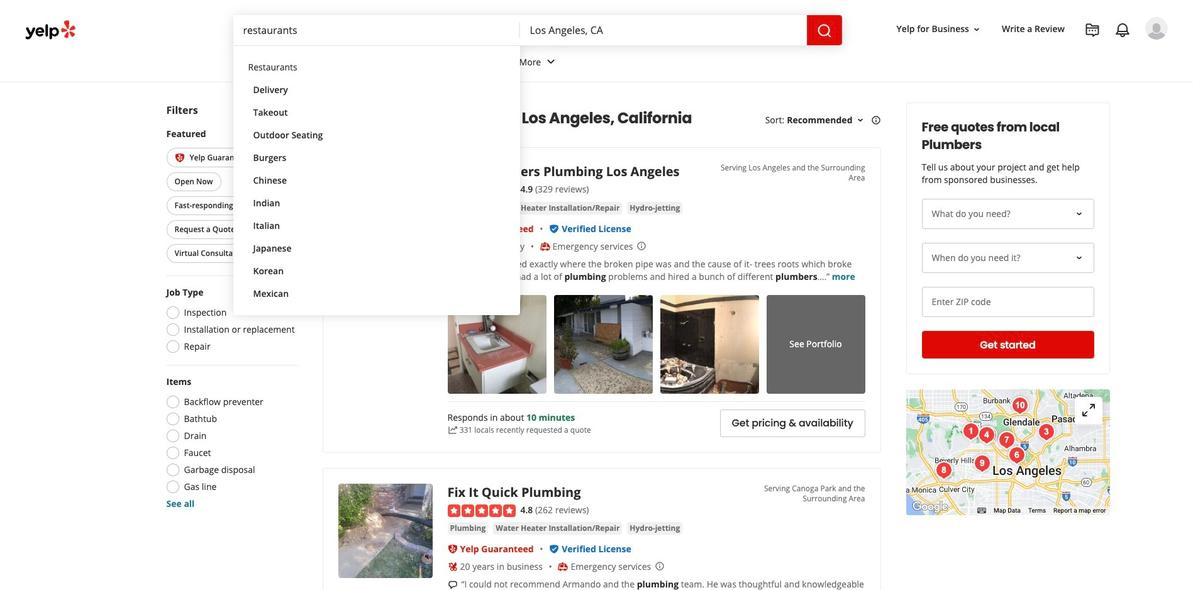 Task type: vqa. For each thing, say whether or not it's contained in the screenshot.
End
no



Task type: locate. For each thing, give the bounding box(es) containing it.
16 yelp guaranteed v2 image
[[175, 153, 185, 163]]

16 emergency services v2 image
[[558, 562, 568, 572]]

0 vertical spatial option group
[[163, 287, 297, 357]]

business categories element
[[231, 45, 1168, 82]]

none field address, neighborhood, city, state or zip
[[520, 15, 807, 45]]

24 chevron down v2 image
[[544, 54, 559, 69]]

address, neighborhood, city, state or zip text field
[[520, 15, 807, 45]]

iconyelpguaranteedbadgesmall image
[[448, 544, 458, 554], [448, 544, 458, 554]]

1 16 verified v2 image from the top
[[549, 224, 559, 234]]

2 16 verified v2 image from the top
[[549, 544, 559, 554]]

None field
[[233, 15, 520, 45], [520, 15, 807, 45], [233, 15, 520, 45]]

16 verified v2 image up 16 emergency services v2 image
[[549, 544, 559, 554]]

16 emergency services v2 image
[[540, 241, 550, 251]]

notifications image
[[1115, 23, 1131, 38]]

None search field
[[233, 15, 842, 45]]

16 verified v2 image
[[549, 224, 559, 234], [549, 544, 559, 554]]

1 vertical spatial option group
[[163, 376, 297, 510]]

0 vertical spatial 16 verified v2 image
[[549, 224, 559, 234]]

group
[[164, 128, 297, 266]]

info icon image
[[637, 241, 647, 251], [637, 241, 647, 251], [655, 561, 665, 571], [655, 561, 665, 571]]

  text field
[[233, 15, 520, 45]]

option group
[[163, 287, 297, 357], [163, 376, 297, 510]]

16 verified v2 image for 16 emergency services v2 icon
[[549, 224, 559, 234]]

24 chevron down v2 image
[[293, 54, 308, 69]]

16 chevron down v2 image
[[972, 24, 982, 34]]

1 vertical spatial 16 verified v2 image
[[549, 544, 559, 554]]

16 info v2 image
[[871, 115, 881, 125]]

2 option group from the top
[[163, 376, 297, 510]]

16 verified v2 image up 16 emergency services v2 icon
[[549, 224, 559, 234]]



Task type: describe. For each thing, give the bounding box(es) containing it.
When do you need it? field
[[922, 243, 1094, 273]]

4.8 star rating image
[[448, 505, 516, 517]]

16 verified v2 image for 16 emergency services v2 image
[[549, 544, 559, 554]]

search image
[[817, 23, 832, 38]]

16 speech v2 image
[[448, 580, 458, 590]]

16 trending v2 image
[[448, 425, 458, 435]]

1 option group from the top
[[163, 287, 297, 357]]

things to do, nail salons, plumbers text field
[[233, 15, 520, 45]]

16 chevron down v2 image
[[855, 115, 865, 125]]

user actions element
[[887, 16, 1186, 93]]

  text field
[[922, 287, 1094, 317]]

kendall p. image
[[1146, 17, 1168, 40]]

projects image
[[1085, 23, 1100, 38]]

What do you need? field
[[922, 199, 1094, 229]]

16 years in business v2 image
[[448, 562, 458, 572]]



